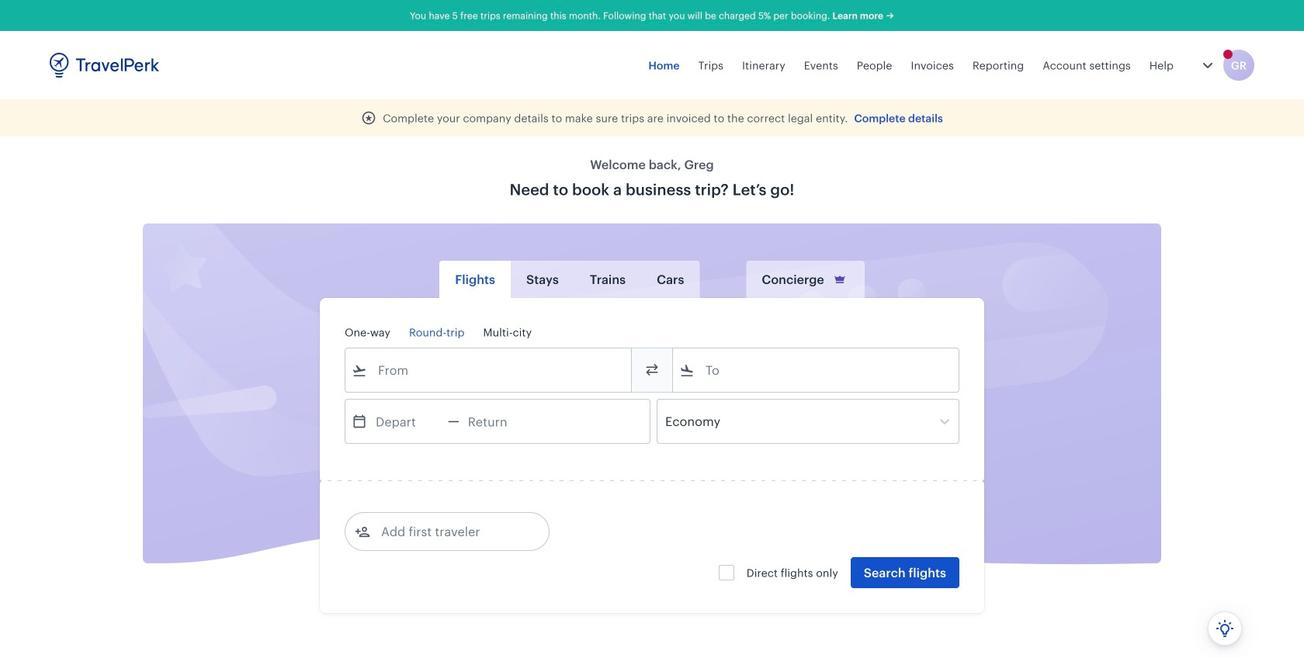 Task type: vqa. For each thing, say whether or not it's contained in the screenshot.
Depart field
no



Task type: describe. For each thing, give the bounding box(es) containing it.
Add first traveler search field
[[370, 520, 532, 544]]

To search field
[[695, 358, 939, 383]]



Task type: locate. For each thing, give the bounding box(es) containing it.
Depart text field
[[367, 400, 448, 443]]

From search field
[[367, 358, 611, 383]]

Return text field
[[460, 400, 540, 443]]



